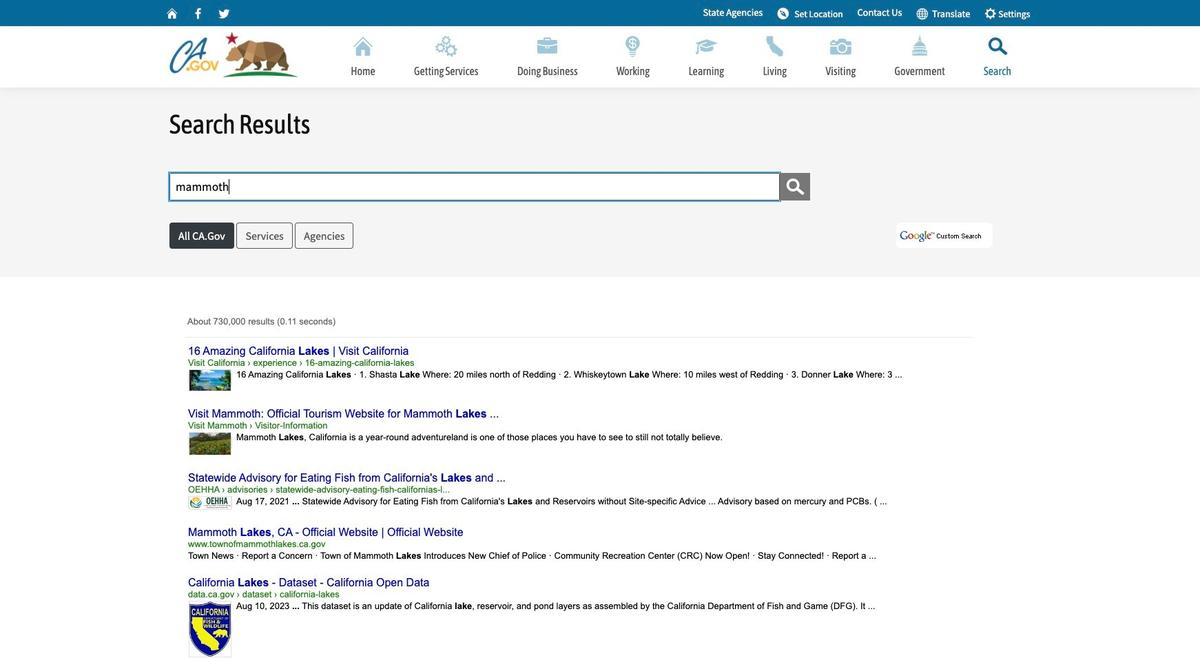 Task type: locate. For each thing, give the bounding box(es) containing it.
gear image
[[985, 7, 997, 19]]

None submit
[[170, 223, 234, 249], [237, 223, 293, 249], [295, 223, 354, 249], [170, 223, 234, 249], [237, 223, 293, 249], [295, 223, 354, 249]]

search image
[[785, 177, 806, 197]]

banner
[[0, 0, 1200, 88]]

compass image
[[777, 7, 789, 19]]

Agency Search text field
[[170, 173, 780, 201]]

globe image
[[916, 7, 928, 19]]



Task type: vqa. For each thing, say whether or not it's contained in the screenshot.
GENERAL
no



Task type: describe. For each thing, give the bounding box(es) containing it.
ca.gov logo image
[[170, 32, 306, 80]]



